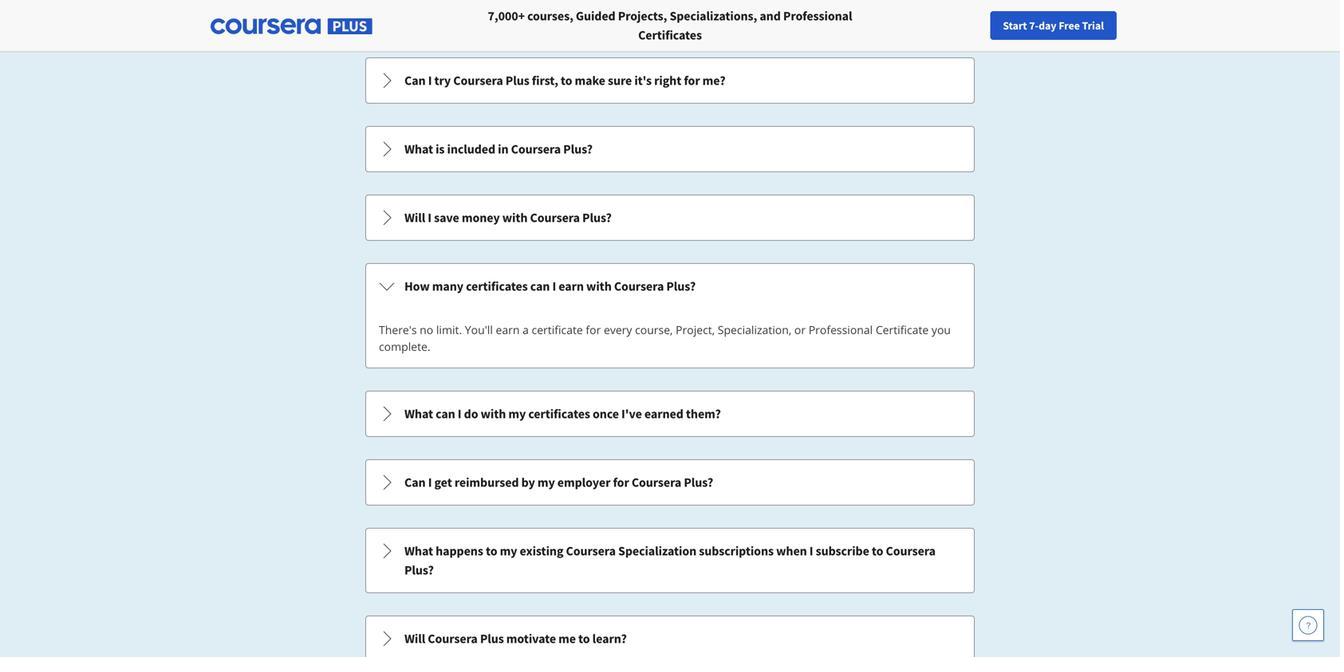 Task type: locate. For each thing, give the bounding box(es) containing it.
find your new career link
[[992, 16, 1108, 36]]

it's
[[634, 73, 652, 89]]

with up "every"
[[586, 278, 612, 294]]

certificates
[[466, 278, 528, 294], [528, 406, 590, 422]]

once
[[593, 406, 619, 422]]

my for employer
[[538, 475, 555, 491]]

1 vertical spatial professional
[[809, 322, 873, 337]]

what left is
[[404, 141, 433, 157]]

1 will from the top
[[404, 210, 425, 226]]

1 vertical spatial can
[[404, 475, 426, 491]]

plus?
[[563, 141, 593, 157], [582, 210, 612, 226], [666, 278, 696, 294], [684, 475, 713, 491], [404, 562, 434, 578]]

2 can from the top
[[404, 475, 426, 491]]

coursera up how many certificates can i earn with coursera plus?
[[530, 210, 580, 226]]

None search field
[[219, 10, 602, 42]]

motivate
[[506, 631, 556, 647]]

0 vertical spatial my
[[508, 406, 526, 422]]

for
[[684, 73, 700, 89], [586, 322, 601, 337], [613, 475, 629, 491]]

1 vertical spatial plus
[[480, 631, 504, 647]]

will
[[404, 210, 425, 226], [404, 631, 425, 647]]

7-
[[1029, 18, 1039, 33]]

me?
[[703, 73, 726, 89]]

what inside what happens to my existing coursera specialization subscriptions when i subscribe to coursera plus?
[[404, 543, 433, 559]]

get
[[434, 475, 452, 491]]

i inside can i get reimbursed by my employer for coursera plus? dropdown button
[[428, 475, 432, 491]]

sure
[[608, 73, 632, 89]]

1 vertical spatial earn
[[496, 322, 520, 337]]

no
[[420, 322, 433, 337]]

i left get
[[428, 475, 432, 491]]

professional
[[783, 8, 852, 24], [809, 322, 873, 337]]

certificates up you'll
[[466, 278, 528, 294]]

earn inside dropdown button
[[559, 278, 584, 294]]

a
[[523, 322, 529, 337]]

0 horizontal spatial certificates
[[466, 278, 528, 294]]

2 vertical spatial with
[[481, 406, 506, 422]]

i right the when
[[809, 543, 813, 559]]

trial
[[1082, 18, 1104, 33]]

what left do
[[404, 406, 433, 422]]

what inside 'what can i do with my certificates once i've earned them?' dropdown button
[[404, 406, 433, 422]]

0 vertical spatial will
[[404, 210, 425, 226]]

1 can from the top
[[404, 73, 426, 89]]

0 vertical spatial professional
[[783, 8, 852, 24]]

day
[[1039, 18, 1057, 33]]

what inside the what is included in coursera plus? dropdown button
[[404, 141, 433, 157]]

0 vertical spatial earn
[[559, 278, 584, 294]]

complete.
[[379, 339, 430, 354]]

to right me
[[578, 631, 590, 647]]

what can i do with my certificates once i've earned them? button
[[366, 392, 974, 436]]

1 horizontal spatial earn
[[559, 278, 584, 294]]

to
[[561, 73, 572, 89], [486, 543, 497, 559], [872, 543, 883, 559], [578, 631, 590, 647]]

with right money
[[502, 210, 528, 226]]

0 vertical spatial certificates
[[466, 278, 528, 294]]

2 horizontal spatial for
[[684, 73, 700, 89]]

i
[[428, 73, 432, 89], [428, 210, 432, 226], [552, 278, 556, 294], [458, 406, 462, 422], [428, 475, 432, 491], [809, 543, 813, 559]]

certificates left once on the bottom of the page
[[528, 406, 590, 422]]

1 vertical spatial what
[[404, 406, 433, 422]]

first,
[[532, 73, 558, 89]]

0 vertical spatial can
[[404, 73, 426, 89]]

certificate
[[876, 322, 929, 337]]

i left try
[[428, 73, 432, 89]]

1 vertical spatial can
[[436, 406, 455, 422]]

earn up certificate
[[559, 278, 584, 294]]

my left 'existing'
[[500, 543, 517, 559]]

can up certificate
[[530, 278, 550, 294]]

2 what from the top
[[404, 406, 433, 422]]

guided
[[576, 8, 616, 24]]

plus left motivate
[[480, 631, 504, 647]]

what is included in coursera plus?
[[404, 141, 593, 157]]

what for what happens to my existing coursera specialization subscriptions when i subscribe to coursera plus?
[[404, 543, 433, 559]]

my inside what happens to my existing coursera specialization subscriptions when i subscribe to coursera plus?
[[500, 543, 517, 559]]

my
[[508, 406, 526, 422], [538, 475, 555, 491], [500, 543, 517, 559]]

0 horizontal spatial can
[[436, 406, 455, 422]]

1 horizontal spatial for
[[613, 475, 629, 491]]

for inside there's no limit. you'll earn a certificate for every course, project, specialization, or professional certificate you complete.
[[586, 322, 601, 337]]

3 what from the top
[[404, 543, 433, 559]]

employer
[[557, 475, 611, 491]]

with right do
[[481, 406, 506, 422]]

with
[[502, 210, 528, 226], [586, 278, 612, 294], [481, 406, 506, 422]]

can left get
[[404, 475, 426, 491]]

coursera inside dropdown button
[[530, 210, 580, 226]]

i up certificate
[[552, 278, 556, 294]]

there's
[[379, 322, 417, 337]]

i left save on the left of page
[[428, 210, 432, 226]]

2 vertical spatial what
[[404, 543, 433, 559]]

what left 'happens'
[[404, 543, 433, 559]]

to right subscribe
[[872, 543, 883, 559]]

my right by
[[538, 475, 555, 491]]

coursera up "course,"
[[614, 278, 664, 294]]

or
[[794, 322, 806, 337]]

1 vertical spatial my
[[538, 475, 555, 491]]

plus
[[506, 73, 529, 89], [480, 631, 504, 647]]

i inside 'what can i do with my certificates once i've earned them?' dropdown button
[[458, 406, 462, 422]]

can left do
[[436, 406, 455, 422]]

learn?
[[592, 631, 627, 647]]

my for certificates
[[508, 406, 526, 422]]

there's no limit. you'll earn a certificate for every course, project, specialization, or professional certificate you complete.
[[379, 322, 951, 354]]

i left do
[[458, 406, 462, 422]]

them?
[[686, 406, 721, 422]]

what happens to my existing coursera specialization subscriptions when i subscribe to coursera plus?
[[404, 543, 936, 578]]

coursera
[[453, 73, 503, 89], [511, 141, 561, 157], [530, 210, 580, 226], [614, 278, 664, 294], [632, 475, 681, 491], [566, 543, 616, 559], [886, 543, 936, 559], [428, 631, 478, 647]]

you
[[932, 322, 951, 337]]

can
[[404, 73, 426, 89], [404, 475, 426, 491]]

list
[[364, 56, 976, 657]]

earn inside there's no limit. you'll earn a certificate for every course, project, specialization, or professional certificate you complete.
[[496, 322, 520, 337]]

0 horizontal spatial earn
[[496, 322, 520, 337]]

every
[[604, 322, 632, 337]]

start
[[1003, 18, 1027, 33]]

plus? inside dropdown button
[[582, 210, 612, 226]]

certificates
[[638, 27, 702, 43]]

what happens to my existing coursera specialization subscriptions when i subscribe to coursera plus? button
[[366, 529, 974, 593]]

professional right or
[[809, 322, 873, 337]]

you'll
[[465, 322, 493, 337]]

my right do
[[508, 406, 526, 422]]

for left "me?"
[[684, 73, 700, 89]]

1 vertical spatial certificates
[[528, 406, 590, 422]]

1 what from the top
[[404, 141, 433, 157]]

list containing can i try coursera plus first, to make sure it's right for me?
[[364, 56, 976, 657]]

what for what can i do with my certificates once i've earned them?
[[404, 406, 433, 422]]

professional inside 7,000+ courses, guided projects, specializations, and professional certificates
[[783, 8, 852, 24]]

course,
[[635, 322, 673, 337]]

what
[[404, 141, 433, 157], [404, 406, 433, 422], [404, 543, 433, 559]]

1 horizontal spatial plus
[[506, 73, 529, 89]]

0 vertical spatial plus
[[506, 73, 529, 89]]

with for plus?
[[502, 210, 528, 226]]

1 vertical spatial for
[[586, 322, 601, 337]]

2 vertical spatial for
[[613, 475, 629, 491]]

0 vertical spatial for
[[684, 73, 700, 89]]

with inside dropdown button
[[502, 210, 528, 226]]

coursera right 'existing'
[[566, 543, 616, 559]]

2 vertical spatial my
[[500, 543, 517, 559]]

me
[[559, 631, 576, 647]]

can i get reimbursed by my employer for coursera plus?
[[404, 475, 713, 491]]

can left try
[[404, 73, 426, 89]]

earn
[[559, 278, 584, 294], [496, 322, 520, 337]]

0 vertical spatial with
[[502, 210, 528, 226]]

for right employer at the left of page
[[613, 475, 629, 491]]

plus? inside what happens to my existing coursera specialization subscriptions when i subscribe to coursera plus?
[[404, 562, 434, 578]]

will inside dropdown button
[[404, 210, 425, 226]]

can
[[530, 278, 550, 294], [436, 406, 455, 422]]

0 vertical spatial can
[[530, 278, 550, 294]]

professional inside there's no limit. you'll earn a certificate for every course, project, specialization, or professional certificate you complete.
[[809, 322, 873, 337]]

will inside dropdown button
[[404, 631, 425, 647]]

0 vertical spatial what
[[404, 141, 433, 157]]

coursera right try
[[453, 73, 503, 89]]

coursera up specialization
[[632, 475, 681, 491]]

in
[[498, 141, 509, 157]]

7,000+
[[488, 8, 525, 24]]

for left "every"
[[586, 322, 601, 337]]

do
[[464, 406, 478, 422]]

1 vertical spatial will
[[404, 631, 425, 647]]

plus left first,
[[506, 73, 529, 89]]

professional right and
[[783, 8, 852, 24]]

earn left a
[[496, 322, 520, 337]]

money
[[462, 210, 500, 226]]

0 horizontal spatial for
[[586, 322, 601, 337]]

i inside will i save money with coursera plus? dropdown button
[[428, 210, 432, 226]]

2 will from the top
[[404, 631, 425, 647]]

career
[[1069, 18, 1100, 33]]



Task type: describe. For each thing, give the bounding box(es) containing it.
specializations,
[[670, 8, 757, 24]]

i inside can i try coursera plus first, to make sure it's right for me? dropdown button
[[428, 73, 432, 89]]

start 7-day free trial button
[[990, 11, 1117, 40]]

earned
[[644, 406, 683, 422]]

find
[[1000, 18, 1021, 33]]

try
[[434, 73, 451, 89]]

can i try coursera plus first, to make sure it's right for me?
[[404, 73, 726, 89]]

how
[[404, 278, 430, 294]]

by
[[521, 475, 535, 491]]

specialization
[[618, 543, 697, 559]]

for for coursera
[[613, 475, 629, 491]]

specialization,
[[718, 322, 792, 337]]

how many certificates can i earn with coursera plus? button
[[366, 264, 974, 309]]

what can i do with my certificates once i've earned them?
[[404, 406, 721, 422]]

1 horizontal spatial can
[[530, 278, 550, 294]]

project,
[[676, 322, 715, 337]]

help center image
[[1299, 616, 1318, 635]]

0 horizontal spatial plus
[[480, 631, 504, 647]]

what for what is included in coursera plus?
[[404, 141, 433, 157]]

will i save money with coursera plus?
[[404, 210, 612, 226]]

will coursera plus motivate me to learn? button
[[366, 617, 974, 657]]

limit.
[[436, 322, 462, 337]]

and
[[760, 8, 781, 24]]

subscriptions
[[699, 543, 774, 559]]

to right first,
[[561, 73, 572, 89]]

reimbursed
[[455, 475, 519, 491]]

can i try coursera plus first, to make sure it's right for me? button
[[366, 58, 974, 103]]

will i save money with coursera plus? button
[[366, 195, 974, 240]]

can for can i get reimbursed by my employer for coursera plus?
[[404, 475, 426, 491]]

to right 'happens'
[[486, 543, 497, 559]]

when
[[776, 543, 807, 559]]

i inside what happens to my existing coursera specialization subscriptions when i subscribe to coursera plus?
[[809, 543, 813, 559]]

coursera left motivate
[[428, 631, 478, 647]]

free
[[1059, 18, 1080, 33]]

will coursera plus motivate me to learn?
[[404, 631, 627, 647]]

subscribe
[[816, 543, 869, 559]]

coursera plus image
[[211, 18, 373, 34]]

certificate
[[532, 322, 583, 337]]

your
[[1023, 18, 1044, 33]]

find your new career
[[1000, 18, 1100, 33]]

save
[[434, 210, 459, 226]]

will for will i save money with coursera plus?
[[404, 210, 425, 226]]

coursera right subscribe
[[886, 543, 936, 559]]

coursera right in
[[511, 141, 561, 157]]

make
[[575, 73, 605, 89]]

i've
[[621, 406, 642, 422]]

can for can i try coursera plus first, to make sure it's right for me?
[[404, 73, 426, 89]]

will for will coursera plus motivate me to learn?
[[404, 631, 425, 647]]

right
[[654, 73, 681, 89]]

courses,
[[527, 8, 573, 24]]

start 7-day free trial
[[1003, 18, 1104, 33]]

for for every
[[586, 322, 601, 337]]

included
[[447, 141, 495, 157]]

is
[[436, 141, 445, 157]]

1 horizontal spatial certificates
[[528, 406, 590, 422]]

i inside how many certificates can i earn with coursera plus? dropdown button
[[552, 278, 556, 294]]

projects,
[[618, 8, 667, 24]]

many
[[432, 278, 463, 294]]

with for certificates
[[481, 406, 506, 422]]

7,000+ courses, guided projects, specializations, and professional certificates
[[488, 8, 852, 43]]

1 vertical spatial with
[[586, 278, 612, 294]]

can i get reimbursed by my employer for coursera plus? button
[[366, 460, 974, 505]]

how many certificates can i earn with coursera plus?
[[404, 278, 696, 294]]

happens
[[436, 543, 483, 559]]

what is included in coursera plus? button
[[366, 127, 974, 172]]

existing
[[520, 543, 564, 559]]

new
[[1046, 18, 1067, 33]]



Task type: vqa. For each thing, say whether or not it's contained in the screenshot.
What do you want to learn? TEXT BOX at top
no



